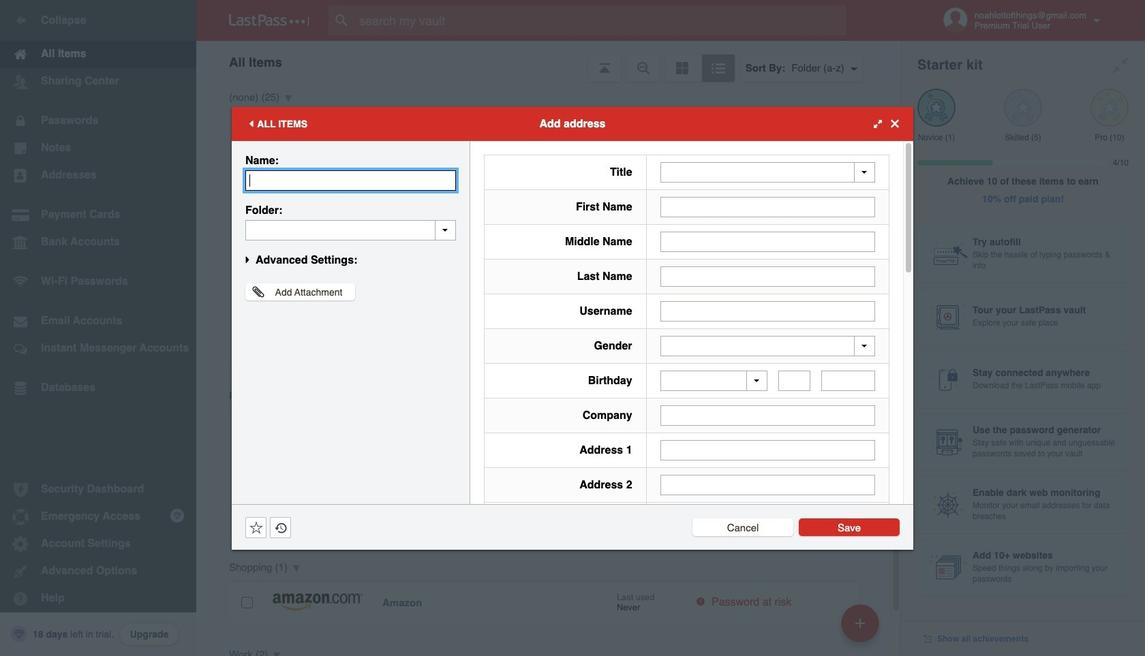 Task type: vqa. For each thing, say whether or not it's contained in the screenshot.
search my vault text box
yes



Task type: locate. For each thing, give the bounding box(es) containing it.
dialog
[[232, 107, 914, 657]]

Search search field
[[329, 5, 874, 35]]

new item image
[[856, 619, 866, 629]]

None text field
[[661, 197, 876, 217], [661, 232, 876, 252], [779, 371, 811, 392], [661, 406, 876, 426], [661, 441, 876, 461], [661, 197, 876, 217], [661, 232, 876, 252], [779, 371, 811, 392], [661, 406, 876, 426], [661, 441, 876, 461]]

None text field
[[246, 170, 456, 191], [246, 220, 456, 240], [661, 266, 876, 287], [661, 301, 876, 322], [822, 371, 876, 392], [661, 475, 876, 496], [246, 170, 456, 191], [246, 220, 456, 240], [661, 266, 876, 287], [661, 301, 876, 322], [822, 371, 876, 392], [661, 475, 876, 496]]

search my vault text field
[[329, 5, 874, 35]]

vault options navigation
[[196, 41, 902, 82]]

new item navigation
[[837, 601, 888, 657]]



Task type: describe. For each thing, give the bounding box(es) containing it.
lastpass image
[[229, 14, 310, 27]]

main navigation navigation
[[0, 0, 196, 657]]



